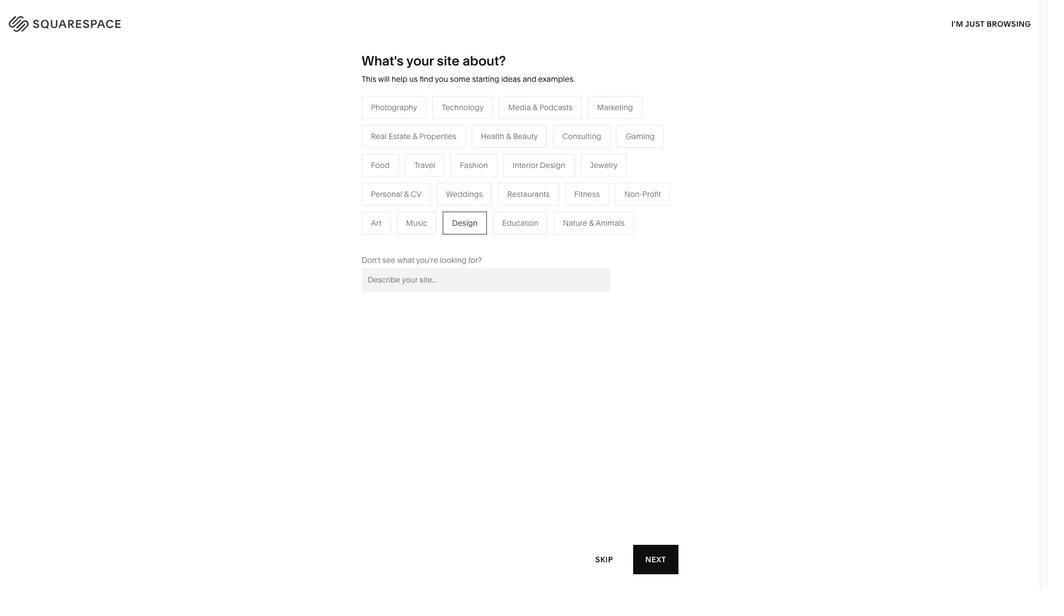 Task type: locate. For each thing, give the bounding box(es) containing it.
media & podcasts
[[509, 103, 573, 112], [395, 184, 460, 194]]

0 vertical spatial properties
[[420, 132, 457, 141]]

help
[[392, 74, 408, 84]]

Fashion radio
[[451, 154, 497, 177]]

0 vertical spatial restaurants
[[395, 168, 438, 178]]

home & decor link
[[511, 152, 574, 162]]

design
[[540, 160, 566, 170], [452, 218, 478, 228]]

profit
[[643, 189, 661, 199]]

properties up looking
[[444, 234, 481, 243]]

real estate & properties
[[371, 132, 457, 141], [395, 234, 481, 243]]

what's your site about? this will help us find you some starting ideas and examples.
[[362, 53, 575, 84]]

1 vertical spatial nature
[[563, 218, 588, 228]]

travel down real estate & properties radio
[[395, 152, 416, 162]]

real
[[371, 132, 387, 141], [395, 234, 411, 243]]

1 vertical spatial restaurants
[[508, 189, 550, 199]]

skip
[[596, 555, 613, 565]]

1 vertical spatial podcasts
[[427, 184, 460, 194]]

0 vertical spatial media
[[509, 103, 531, 112]]

animals down fitness radio
[[596, 218, 625, 228]]

1 horizontal spatial media
[[509, 103, 531, 112]]

1 horizontal spatial weddings
[[446, 189, 483, 199]]

& inside option
[[589, 218, 594, 228]]

what's
[[362, 53, 404, 69]]

1 horizontal spatial media & podcasts
[[509, 103, 573, 112]]

Marketing radio
[[588, 96, 643, 119]]

0 vertical spatial design
[[540, 160, 566, 170]]

0 vertical spatial real
[[371, 132, 387, 141]]

this
[[362, 74, 377, 84]]

0 vertical spatial animals
[[543, 168, 572, 178]]

1 vertical spatial estate
[[413, 234, 435, 243]]

fitness up nature & animals option at the right of page
[[575, 189, 600, 199]]

estate down music
[[413, 234, 435, 243]]

animals
[[543, 168, 572, 178], [596, 218, 625, 228]]

&
[[533, 103, 538, 112], [413, 132, 418, 141], [506, 132, 511, 141], [534, 152, 539, 162], [537, 168, 542, 178], [420, 184, 425, 194], [404, 189, 409, 199], [324, 201, 329, 211], [589, 218, 594, 228], [437, 234, 442, 243]]

community & non-profits
[[280, 201, 371, 211]]

media & podcasts link
[[395, 184, 471, 194]]

non- inside option
[[625, 189, 643, 199]]

nature
[[511, 168, 535, 178], [563, 218, 588, 228]]

1 horizontal spatial fitness
[[575, 189, 600, 199]]

1 horizontal spatial nature
[[563, 218, 588, 228]]

fashion
[[460, 160, 488, 170]]

restaurants
[[395, 168, 438, 178], [508, 189, 550, 199]]

1 horizontal spatial design
[[540, 160, 566, 170]]

travel link
[[395, 152, 427, 162]]

0 vertical spatial podcasts
[[540, 103, 573, 112]]

1 horizontal spatial real
[[395, 234, 411, 243]]

degraw element
[[373, 373, 667, 590]]

fitness down the interior
[[511, 184, 536, 194]]

some
[[450, 74, 471, 84]]

squarespace logo image
[[22, 13, 143, 31]]

1 vertical spatial media & podcasts
[[395, 184, 460, 194]]

site
[[437, 53, 460, 69]]

estate up travel link
[[389, 132, 411, 141]]

art
[[371, 218, 382, 228]]

weddings inside option
[[446, 189, 483, 199]]

restaurants down nature & animals link
[[508, 189, 550, 199]]

community
[[280, 201, 322, 211]]

profits
[[349, 201, 371, 211]]

real down music
[[395, 234, 411, 243]]

travel up media & podcasts link
[[414, 160, 435, 170]]

fitness
[[511, 184, 536, 194], [575, 189, 600, 199]]

1 horizontal spatial estate
[[413, 234, 435, 243]]

nature down home
[[511, 168, 535, 178]]

you're
[[416, 256, 438, 265]]

1 vertical spatial non-
[[331, 201, 349, 211]]

properties up travel "radio"
[[420, 132, 457, 141]]

nature down fitness radio
[[563, 218, 588, 228]]

non-
[[625, 189, 643, 199], [331, 201, 349, 211]]

technology
[[442, 103, 484, 112]]

Jewelry radio
[[581, 154, 627, 177]]

1 horizontal spatial restaurants
[[508, 189, 550, 199]]

media up beauty
[[509, 103, 531, 112]]

next button
[[634, 546, 679, 575]]

interior design
[[513, 160, 566, 170]]

1 horizontal spatial non-
[[625, 189, 643, 199]]

1 vertical spatial animals
[[596, 218, 625, 228]]

estate inside radio
[[389, 132, 411, 141]]

Weddings radio
[[437, 183, 492, 206]]

podcasts down 'restaurants' link
[[427, 184, 460, 194]]

i'm just browsing
[[952, 19, 1032, 29]]

us
[[410, 74, 418, 84]]

media inside media & podcasts radio
[[509, 103, 531, 112]]

degraw image
[[373, 373, 667, 590]]

health & beauty
[[481, 132, 538, 141]]

Food radio
[[362, 154, 399, 177]]

weddings down events link
[[395, 217, 432, 227]]

health
[[481, 132, 505, 141]]

media & podcasts down 'and' at the top
[[509, 103, 573, 112]]

education
[[502, 218, 539, 228]]

& inside radio
[[404, 189, 409, 199]]

weddings
[[446, 189, 483, 199], [395, 217, 432, 227]]

browsing
[[987, 19, 1032, 29]]

don't see what you're looking for?
[[362, 256, 482, 265]]

in
[[1018, 17, 1027, 27]]

marketing
[[597, 103, 633, 112]]

home
[[511, 152, 533, 162]]

Media & Podcasts radio
[[499, 96, 582, 119]]

non- down jewelry option
[[625, 189, 643, 199]]

1 vertical spatial design
[[452, 218, 478, 228]]

media & podcasts down 'restaurants' link
[[395, 184, 460, 194]]

1 vertical spatial weddings
[[395, 217, 432, 227]]

0 horizontal spatial media
[[395, 184, 418, 194]]

1 horizontal spatial animals
[[596, 218, 625, 228]]

0 vertical spatial nature
[[511, 168, 535, 178]]

0 horizontal spatial estate
[[389, 132, 411, 141]]

real up the food
[[371, 132, 387, 141]]

travel
[[395, 152, 416, 162], [414, 160, 435, 170]]

0 horizontal spatial real
[[371, 132, 387, 141]]

Art radio
[[362, 212, 391, 235]]

0 horizontal spatial design
[[452, 218, 478, 228]]

1 vertical spatial nature & animals
[[563, 218, 625, 228]]

non- right community
[[331, 201, 349, 211]]

media
[[509, 103, 531, 112], [395, 184, 418, 194]]

real estate & properties up travel link
[[371, 132, 457, 141]]

restaurants link
[[395, 168, 449, 178]]

nature & animals down fitness radio
[[563, 218, 625, 228]]

nature inside nature & animals option
[[563, 218, 588, 228]]

podcasts down 'examples.'
[[540, 103, 573, 112]]

0 vertical spatial non-
[[625, 189, 643, 199]]

0 vertical spatial weddings
[[446, 189, 483, 199]]

photography
[[371, 103, 417, 112]]

restaurants down travel link
[[395, 168, 438, 178]]

0 horizontal spatial non-
[[331, 201, 349, 211]]

0 vertical spatial nature & animals
[[511, 168, 572, 178]]

real estate & properties up you're
[[395, 234, 481, 243]]

log             in
[[999, 17, 1027, 27]]

Education radio
[[493, 212, 548, 235]]

media & podcasts inside radio
[[509, 103, 573, 112]]

animals down decor
[[543, 168, 572, 178]]

podcasts
[[540, 103, 573, 112], [427, 184, 460, 194]]

Consulting radio
[[553, 125, 611, 148]]

weddings up design option
[[446, 189, 483, 199]]

0 horizontal spatial restaurants
[[395, 168, 438, 178]]

1 horizontal spatial podcasts
[[540, 103, 573, 112]]

Fitness radio
[[565, 183, 609, 206]]

0 vertical spatial media & podcasts
[[509, 103, 573, 112]]

0 vertical spatial estate
[[389, 132, 411, 141]]

log
[[999, 17, 1016, 27]]

real inside radio
[[371, 132, 387, 141]]

ideas
[[501, 74, 521, 84]]

media up events
[[395, 184, 418, 194]]

consulting
[[563, 132, 602, 141]]

0 vertical spatial real estate & properties
[[371, 132, 457, 141]]

nature & animals
[[511, 168, 572, 178], [563, 218, 625, 228]]

properties
[[420, 132, 457, 141], [444, 234, 481, 243]]

nature & animals down home & decor link
[[511, 168, 572, 178]]

Design radio
[[443, 212, 487, 235]]

estate
[[389, 132, 411, 141], [413, 234, 435, 243]]

properties inside radio
[[420, 132, 457, 141]]

food
[[371, 160, 390, 170]]

travel inside "radio"
[[414, 160, 435, 170]]

starting
[[472, 74, 500, 84]]

nature & animals link
[[511, 168, 583, 178]]



Task type: describe. For each thing, give the bounding box(es) containing it.
don't
[[362, 256, 381, 265]]

about?
[[463, 53, 506, 69]]

looking
[[440, 256, 467, 265]]

design inside option
[[452, 218, 478, 228]]

real estate & properties link
[[395, 234, 492, 243]]

jewelry
[[590, 160, 618, 170]]

interior
[[513, 160, 538, 170]]

for?
[[469, 256, 482, 265]]

podcasts inside radio
[[540, 103, 573, 112]]

fitness inside radio
[[575, 189, 600, 199]]

community & non-profits link
[[280, 201, 382, 211]]

you
[[435, 74, 448, 84]]

cv
[[411, 189, 422, 199]]

your
[[407, 53, 434, 69]]

decor
[[541, 152, 563, 162]]

Music radio
[[397, 212, 437, 235]]

Technology radio
[[433, 96, 493, 119]]

events
[[395, 201, 419, 211]]

Nature & Animals radio
[[554, 212, 634, 235]]

beauty
[[513, 132, 538, 141]]

Gaming radio
[[617, 125, 664, 148]]

Personal & CV radio
[[362, 183, 431, 206]]

non-profit
[[625, 189, 661, 199]]

will
[[378, 74, 390, 84]]

what
[[397, 256, 415, 265]]

real estate & properties inside real estate & properties radio
[[371, 132, 457, 141]]

0 horizontal spatial media & podcasts
[[395, 184, 460, 194]]

Interior Design radio
[[503, 154, 575, 177]]

i'm just browsing link
[[952, 9, 1032, 39]]

home & decor
[[511, 152, 563, 162]]

nature & animals inside option
[[563, 218, 625, 228]]

animals inside option
[[596, 218, 625, 228]]

music
[[406, 218, 428, 228]]

Restaurants radio
[[498, 183, 559, 206]]

1 vertical spatial media
[[395, 184, 418, 194]]

just
[[966, 19, 985, 29]]

gaming
[[626, 132, 655, 141]]

events link
[[395, 201, 430, 211]]

Don't see what you're looking for? field
[[362, 268, 610, 292]]

fitness link
[[511, 184, 547, 194]]

1 vertical spatial real
[[395, 234, 411, 243]]

restaurants inside radio
[[508, 189, 550, 199]]

0 horizontal spatial nature
[[511, 168, 535, 178]]

1 vertical spatial real estate & properties
[[395, 234, 481, 243]]

personal & cv
[[371, 189, 422, 199]]

0 horizontal spatial podcasts
[[427, 184, 460, 194]]

Photography radio
[[362, 96, 427, 119]]

weddings link
[[395, 217, 443, 227]]

next
[[646, 555, 667, 565]]

Non-Profit radio
[[615, 183, 671, 206]]

personal
[[371, 189, 402, 199]]

and
[[523, 74, 537, 84]]

1 vertical spatial properties
[[444, 234, 481, 243]]

examples.
[[539, 74, 575, 84]]

see
[[383, 256, 396, 265]]

Health & Beauty radio
[[472, 125, 547, 148]]

0 horizontal spatial animals
[[543, 168, 572, 178]]

0 horizontal spatial fitness
[[511, 184, 536, 194]]

i'm
[[952, 19, 964, 29]]

squarespace logo link
[[22, 13, 223, 31]]

Real Estate & Properties radio
[[362, 125, 466, 148]]

find
[[420, 74, 433, 84]]

design inside radio
[[540, 160, 566, 170]]

log             in link
[[999, 17, 1027, 27]]

Travel radio
[[405, 154, 445, 177]]

0 horizontal spatial weddings
[[395, 217, 432, 227]]

skip button
[[584, 545, 626, 575]]



Task type: vqa. For each thing, say whether or not it's contained in the screenshot.
Interior
yes



